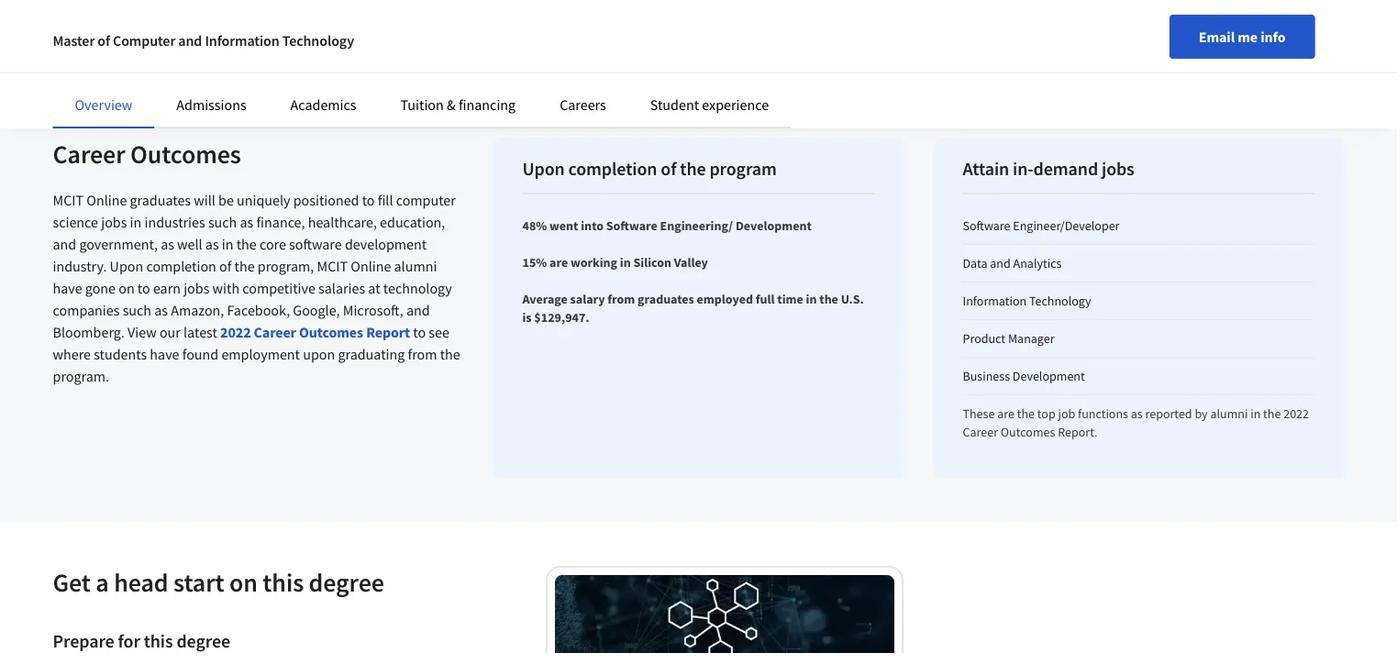 Task type: locate. For each thing, give the bounding box(es) containing it.
0 horizontal spatial online
[[86, 191, 127, 209]]

software right into on the left of the page
[[606, 217, 658, 234]]

have inside mcit online graduates will be uniquely positioned to fill computer science jobs in industries such as finance, healthcare, education, and government, as well as in the core software development industry. upon completion of the program, mcit online alumni have gone on to earn jobs with competitive salaries at technology companies such as amazon, facebook, google, microsoft, and bloomberg. view our latest
[[53, 279, 82, 297]]

0 vertical spatial such
[[208, 213, 237, 231]]

0 vertical spatial this
[[263, 567, 304, 599]]

mcit up the science at the left top of the page
[[53, 191, 84, 209]]

0 horizontal spatial career
[[53, 138, 125, 170]]

on inside mcit online graduates will be uniquely positioned to fill computer science jobs in industries such as finance, healthcare, education, and government, as well as in the core software development industry. upon completion of the program, mcit online alumni have gone on to earn jobs with competitive salaries at technology companies such as amazon, facebook, google, microsoft, and bloomberg. view our latest
[[119, 279, 135, 297]]

development
[[345, 235, 427, 253]]

1 horizontal spatial are
[[998, 406, 1015, 422]]

1 horizontal spatial have
[[150, 345, 179, 363]]

1 vertical spatial are
[[998, 406, 1015, 422]]

1 vertical spatial technology
[[1030, 293, 1092, 309]]

development up top on the bottom of page
[[1013, 368, 1085, 384]]

0 horizontal spatial such
[[123, 301, 151, 319]]

1 vertical spatial on
[[229, 567, 258, 599]]

data and analytics
[[963, 255, 1062, 272]]

2022 career outcomes report link
[[220, 323, 410, 341]]

0 horizontal spatial alumni
[[394, 257, 437, 275]]

2 vertical spatial outcomes
[[1001, 424, 1056, 440]]

1 software from the left
[[606, 217, 658, 234]]

1 vertical spatial alumni
[[1211, 406, 1248, 422]]

1 horizontal spatial 2022
[[1284, 406, 1309, 422]]

get a head start on this degree
[[53, 567, 384, 599]]

admissions link
[[176, 95, 246, 114]]

in-
[[1013, 157, 1034, 180]]

career down these
[[963, 424, 998, 440]]

information up product
[[963, 293, 1027, 309]]

report.
[[1058, 424, 1098, 440]]

0 horizontal spatial 2022
[[220, 323, 251, 341]]

have
[[53, 279, 82, 297], [150, 345, 179, 363]]

1 horizontal spatial alumni
[[1211, 406, 1248, 422]]

and right the computer
[[178, 31, 202, 50]]

information technology
[[963, 293, 1092, 309]]

to left 'fill'
[[362, 191, 375, 209]]

0 horizontal spatial software
[[606, 217, 658, 234]]

0 vertical spatial to
[[362, 191, 375, 209]]

0 vertical spatial from
[[608, 291, 635, 307]]

in inside these are the top job functions as reported by alumni in the 2022 career outcomes report.
[[1251, 406, 1261, 422]]

jobs up 'government,'
[[101, 213, 127, 231]]

to left earn at the left
[[137, 279, 150, 297]]

top
[[1038, 406, 1056, 422]]

2 vertical spatial career
[[963, 424, 998, 440]]

0 horizontal spatial on
[[119, 279, 135, 297]]

2 horizontal spatial of
[[661, 157, 677, 180]]

our
[[160, 323, 181, 341]]

alumni inside these are the top job functions as reported by alumni in the 2022 career outcomes report.
[[1211, 406, 1248, 422]]

working
[[571, 254, 618, 271]]

mcit up salaries
[[317, 257, 348, 275]]

0 horizontal spatial have
[[53, 279, 82, 297]]

on right start
[[229, 567, 258, 599]]

career up employment
[[254, 323, 296, 341]]

0 vertical spatial information
[[205, 31, 280, 50]]

program
[[710, 157, 777, 180]]

1 vertical spatial have
[[150, 345, 179, 363]]

upon
[[303, 345, 335, 363]]

0 vertical spatial have
[[53, 279, 82, 297]]

in right time
[[806, 291, 817, 307]]

get
[[53, 567, 91, 599]]

analytics
[[1014, 255, 1062, 272]]

1 horizontal spatial outcomes
[[299, 323, 363, 341]]

1 vertical spatial 2022
[[1284, 406, 1309, 422]]

0 vertical spatial development
[[736, 217, 812, 234]]

went
[[550, 217, 579, 234]]

jobs up amazon,
[[184, 279, 210, 297]]

government,
[[79, 235, 158, 253]]

slides element
[[71, 38, 1326, 57]]

2022
[[220, 323, 251, 341], [1284, 406, 1309, 422]]

of up 48% went into software engineering/ development
[[661, 157, 677, 180]]

0 vertical spatial degree
[[309, 567, 384, 599]]

1 horizontal spatial information
[[963, 293, 1027, 309]]

outcomes up will
[[130, 138, 241, 170]]

tuition & financing link
[[401, 95, 516, 114]]

overview
[[75, 95, 132, 114]]

from right "salary" on the top left
[[608, 291, 635, 307]]

2 vertical spatial of
[[219, 257, 232, 275]]

the left top on the bottom of page
[[1017, 406, 1035, 422]]

alumni right by
[[1211, 406, 1248, 422]]

are inside these are the top job functions as reported by alumni in the 2022 career outcomes report.
[[998, 406, 1015, 422]]

2 vertical spatial jobs
[[184, 279, 210, 297]]

1 vertical spatial online
[[351, 257, 391, 275]]

1 vertical spatial graduates
[[638, 291, 694, 307]]

science
[[53, 213, 98, 231]]

email me info
[[1199, 28, 1286, 46]]

jobs right demand
[[1102, 157, 1135, 180]]

in right by
[[1251, 406, 1261, 422]]

upon up 48%
[[523, 157, 565, 180]]

experience
[[702, 95, 769, 114]]

as left reported
[[1131, 406, 1143, 422]]

product manager
[[963, 330, 1055, 347]]

students
[[94, 345, 147, 363]]

1 horizontal spatial completion
[[569, 157, 657, 180]]

alumni up technology
[[394, 257, 437, 275]]

1 horizontal spatial technology
[[1030, 293, 1092, 309]]

1 horizontal spatial jobs
[[184, 279, 210, 297]]

mcit
[[53, 191, 84, 209], [317, 257, 348, 275]]

of
[[98, 31, 110, 50], [661, 157, 677, 180], [219, 257, 232, 275]]

1 vertical spatial upon
[[110, 257, 143, 275]]

outcomes down top on the bottom of page
[[1001, 424, 1056, 440]]

1 vertical spatial information
[[963, 293, 1027, 309]]

0 vertical spatial technology
[[282, 31, 354, 50]]

outcomes
[[130, 138, 241, 170], [299, 323, 363, 341], [1001, 424, 1056, 440]]

from down see
[[408, 345, 437, 363]]

computer
[[396, 191, 456, 209]]

graduates inside average salary from graduates employed full time in the u.s. is $129,947.
[[638, 291, 694, 307]]

2 horizontal spatial jobs
[[1102, 157, 1135, 180]]

upon down 'government,'
[[110, 257, 143, 275]]

into
[[581, 217, 604, 234]]

as down "uniquely"
[[240, 213, 254, 231]]

are right these
[[998, 406, 1015, 422]]

mcit online graduates will be uniquely positioned to fill computer science jobs in industries such as finance, healthcare, education, and government, as well as in the core software development industry. upon completion of the program, mcit online alumni have gone on to earn jobs with competitive salaries at technology companies such as amazon, facebook, google, microsoft, and bloomberg. view our latest
[[53, 191, 456, 341]]

completion inside mcit online graduates will be uniquely positioned to fill computer science jobs in industries such as finance, healthcare, education, and government, as well as in the core software development industry. upon completion of the program, mcit online alumni have gone on to earn jobs with competitive salaries at technology companies such as amazon, facebook, google, microsoft, and bloomberg. view our latest
[[146, 257, 216, 275]]

graduates down silicon
[[638, 291, 694, 307]]

technology up academics link
[[282, 31, 354, 50]]

alumni
[[394, 257, 437, 275], [1211, 406, 1248, 422]]

0 horizontal spatial from
[[408, 345, 437, 363]]

completion up into on the left of the page
[[569, 157, 657, 180]]

on
[[119, 279, 135, 297], [229, 567, 258, 599]]

technology down 'analytics' in the top right of the page
[[1030, 293, 1092, 309]]

are right 15%
[[550, 254, 568, 271]]

such up view
[[123, 301, 151, 319]]

0 vertical spatial alumni
[[394, 257, 437, 275]]

upon inside mcit online graduates will be uniquely positioned to fill computer science jobs in industries such as finance, healthcare, education, and government, as well as in the core software development industry. upon completion of the program, mcit online alumni have gone on to earn jobs with competitive salaries at technology companies such as amazon, facebook, google, microsoft, and bloomberg. view our latest
[[110, 257, 143, 275]]

2 software from the left
[[963, 217, 1011, 234]]

0 horizontal spatial degree
[[177, 630, 230, 653]]

1 vertical spatial career
[[254, 323, 296, 341]]

industries
[[145, 213, 205, 231]]

is
[[523, 309, 532, 326]]

and down the science at the left top of the page
[[53, 235, 76, 253]]

0 vertical spatial online
[[86, 191, 127, 209]]

this right for
[[144, 630, 173, 653]]

2 horizontal spatial to
[[413, 323, 426, 341]]

as
[[240, 213, 254, 231], [161, 235, 174, 253], [205, 235, 219, 253], [154, 301, 168, 319], [1131, 406, 1143, 422]]

the inside to see where students have found employment upon graduating from the program.
[[440, 345, 460, 363]]

0 horizontal spatial technology
[[282, 31, 354, 50]]

finance,
[[256, 213, 305, 231]]

1 vertical spatial degree
[[177, 630, 230, 653]]

0 horizontal spatial information
[[205, 31, 280, 50]]

1 horizontal spatial software
[[963, 217, 1011, 234]]

0 horizontal spatial mcit
[[53, 191, 84, 209]]

0 horizontal spatial to
[[137, 279, 150, 297]]

career down "overview" link
[[53, 138, 125, 170]]

prepare
[[53, 630, 114, 653]]

1 vertical spatial from
[[408, 345, 437, 363]]

well
[[177, 235, 202, 253]]

have down our
[[150, 345, 179, 363]]

1 vertical spatial of
[[661, 157, 677, 180]]

completion down well
[[146, 257, 216, 275]]

0 horizontal spatial of
[[98, 31, 110, 50]]

1 horizontal spatial upon
[[523, 157, 565, 180]]

outcomes up upon
[[299, 323, 363, 341]]

1 horizontal spatial mcit
[[317, 257, 348, 275]]

1 horizontal spatial of
[[219, 257, 232, 275]]

of up with
[[219, 257, 232, 275]]

tuition
[[401, 95, 444, 114]]

gone
[[85, 279, 116, 297]]

2 horizontal spatial outcomes
[[1001, 424, 1056, 440]]

1 vertical spatial such
[[123, 301, 151, 319]]

0 vertical spatial graduates
[[130, 191, 191, 209]]

software
[[606, 217, 658, 234], [963, 217, 1011, 234]]

these
[[963, 406, 995, 422]]

completion
[[569, 157, 657, 180], [146, 257, 216, 275]]

to left see
[[413, 323, 426, 341]]

0 vertical spatial on
[[119, 279, 135, 297]]

0 vertical spatial upon
[[523, 157, 565, 180]]

graduates up industries
[[130, 191, 191, 209]]

degree
[[309, 567, 384, 599], [177, 630, 230, 653]]

data
[[963, 255, 988, 272]]

0 vertical spatial career
[[53, 138, 125, 170]]

0 horizontal spatial this
[[144, 630, 173, 653]]

0 vertical spatial outcomes
[[130, 138, 241, 170]]

of right master
[[98, 31, 110, 50]]

upon
[[523, 157, 565, 180], [110, 257, 143, 275]]

overview link
[[75, 95, 132, 114]]

business development
[[963, 368, 1085, 384]]

2 vertical spatial to
[[413, 323, 426, 341]]

competitive
[[243, 279, 316, 297]]

1 horizontal spatial career
[[254, 323, 296, 341]]

in up 'government,'
[[130, 213, 142, 231]]

0 horizontal spatial graduates
[[130, 191, 191, 209]]

technology
[[383, 279, 452, 297]]

financing
[[459, 95, 516, 114]]

to
[[362, 191, 375, 209], [137, 279, 150, 297], [413, 323, 426, 341]]

academics
[[291, 95, 357, 114]]

information up admissions link at the left top of page
[[205, 31, 280, 50]]

1 vertical spatial outcomes
[[299, 323, 363, 341]]

have down industry.
[[53, 279, 82, 297]]

academics link
[[291, 95, 357, 114]]

development
[[736, 217, 812, 234], [1013, 368, 1085, 384]]

me
[[1238, 28, 1258, 46]]

1 vertical spatial to
[[137, 279, 150, 297]]

development down program
[[736, 217, 812, 234]]

2 horizontal spatial career
[[963, 424, 998, 440]]

core
[[260, 235, 286, 253]]

0 vertical spatial jobs
[[1102, 157, 1135, 180]]

engineering/
[[660, 217, 733, 234]]

on right gone
[[119, 279, 135, 297]]

0 horizontal spatial development
[[736, 217, 812, 234]]

have inside to see where students have found employment upon graduating from the program.
[[150, 345, 179, 363]]

fill
[[378, 191, 393, 209]]

the left u.s.
[[820, 291, 839, 307]]

1 horizontal spatial development
[[1013, 368, 1085, 384]]

online up the science at the left top of the page
[[86, 191, 127, 209]]

this right start
[[263, 567, 304, 599]]

0 horizontal spatial jobs
[[101, 213, 127, 231]]

0 horizontal spatial upon
[[110, 257, 143, 275]]

0 vertical spatial are
[[550, 254, 568, 271]]

1 vertical spatial completion
[[146, 257, 216, 275]]

microsoft,
[[343, 301, 403, 319]]

are for the
[[998, 406, 1015, 422]]

in right well
[[222, 235, 234, 253]]

student experience link
[[650, 95, 769, 114]]

at
[[368, 279, 380, 297]]

as down earn at the left
[[154, 301, 168, 319]]

1 horizontal spatial graduates
[[638, 291, 694, 307]]

0 horizontal spatial completion
[[146, 257, 216, 275]]

of inside mcit online graduates will be uniquely positioned to fill computer science jobs in industries such as finance, healthcare, education, and government, as well as in the core software development industry. upon completion of the program, mcit online alumni have gone on to earn jobs with competitive salaries at technology companies such as amazon, facebook, google, microsoft, and bloomberg. view our latest
[[219, 257, 232, 275]]

1 horizontal spatial from
[[608, 291, 635, 307]]

such down be
[[208, 213, 237, 231]]

software up "data"
[[963, 217, 1011, 234]]

2022 career outcomes report
[[220, 323, 410, 341]]

48% went into software engineering/ development
[[523, 217, 812, 234]]

online up at
[[351, 257, 391, 275]]

1 horizontal spatial to
[[362, 191, 375, 209]]

the down see
[[440, 345, 460, 363]]

0 horizontal spatial are
[[550, 254, 568, 271]]



Task type: describe. For each thing, give the bounding box(es) containing it.
and down technology
[[406, 301, 430, 319]]

education,
[[380, 213, 445, 231]]

salary
[[570, 291, 605, 307]]

manager
[[1008, 330, 1055, 347]]

positioned
[[293, 191, 359, 209]]

careers link
[[560, 95, 606, 114]]

48%
[[523, 217, 547, 234]]

average salary from graduates employed full time in the u.s. is $129,947.
[[523, 291, 864, 326]]

to see where students have found employment upon graduating from the program.
[[53, 323, 460, 385]]

uniquely
[[237, 191, 290, 209]]

&
[[447, 95, 456, 114]]

found
[[182, 345, 219, 363]]

healthcare,
[[308, 213, 377, 231]]

1 horizontal spatial this
[[263, 567, 304, 599]]

1 horizontal spatial on
[[229, 567, 258, 599]]

program.
[[53, 367, 109, 385]]

graduating
[[338, 345, 405, 363]]

careers
[[560, 95, 606, 114]]

bloomberg.
[[53, 323, 125, 341]]

1 vertical spatial this
[[144, 630, 173, 653]]

amazon,
[[171, 301, 224, 319]]

engineer/developer
[[1013, 217, 1120, 234]]

1 horizontal spatial degree
[[309, 567, 384, 599]]

the left core on the left top of page
[[236, 235, 257, 253]]

upon completion of the program
[[523, 157, 777, 180]]

industry.
[[53, 257, 107, 275]]

u.s.
[[841, 291, 864, 307]]

latest
[[184, 323, 217, 341]]

these are the top job functions as reported by alumni in the 2022 career outcomes report.
[[963, 406, 1309, 440]]

view
[[128, 323, 157, 341]]

time
[[778, 291, 804, 307]]

1 vertical spatial jobs
[[101, 213, 127, 231]]

head
[[114, 567, 168, 599]]

0 horizontal spatial outcomes
[[130, 138, 241, 170]]

see
[[429, 323, 450, 341]]

employment
[[222, 345, 300, 363]]

as left well
[[161, 235, 174, 253]]

full
[[756, 291, 775, 307]]

be
[[218, 191, 234, 209]]

career inside these are the top job functions as reported by alumni in the 2022 career outcomes report.
[[963, 424, 998, 440]]

from inside to see where students have found employment upon graduating from the program.
[[408, 345, 437, 363]]

1 vertical spatial mcit
[[317, 257, 348, 275]]

the inside average salary from graduates employed full time in the u.s. is $129,947.
[[820, 291, 839, 307]]

1 horizontal spatial online
[[351, 257, 391, 275]]

and right "data"
[[990, 255, 1011, 272]]

1 vertical spatial development
[[1013, 368, 1085, 384]]

employed
[[697, 291, 753, 307]]

admissions
[[176, 95, 246, 114]]

job
[[1058, 406, 1076, 422]]

software
[[289, 235, 342, 253]]

reported
[[1146, 406, 1193, 422]]

15% are working in silicon valley
[[523, 254, 708, 271]]

product
[[963, 330, 1006, 347]]

valley
[[674, 254, 708, 271]]

attain
[[963, 157, 1010, 180]]

companies
[[53, 301, 120, 319]]

master of computer and information technology
[[53, 31, 354, 50]]

career outcomes
[[53, 138, 241, 170]]

2022 inside these are the top job functions as reported by alumni in the 2022 career outcomes report.
[[1284, 406, 1309, 422]]

functions
[[1078, 406, 1129, 422]]

a
[[96, 567, 109, 599]]

program,
[[258, 257, 314, 275]]

15%
[[523, 254, 547, 271]]

0 vertical spatial mcit
[[53, 191, 84, 209]]

will
[[194, 191, 216, 209]]

0 vertical spatial 2022
[[220, 323, 251, 341]]

in left silicon
[[620, 254, 631, 271]]

with
[[212, 279, 240, 297]]

salaries
[[318, 279, 365, 297]]

the right by
[[1264, 406, 1281, 422]]

by
[[1195, 406, 1208, 422]]

are for working
[[550, 254, 568, 271]]

average
[[523, 291, 568, 307]]

start
[[173, 567, 224, 599]]

0 vertical spatial of
[[98, 31, 110, 50]]

info
[[1261, 28, 1286, 46]]

graduates inside mcit online graduates will be uniquely positioned to fill computer science jobs in industries such as finance, healthcare, education, and government, as well as in the core software development industry. upon completion of the program, mcit online alumni have gone on to earn jobs with competitive salaries at technology companies such as amazon, facebook, google, microsoft, and bloomberg. view our latest
[[130, 191, 191, 209]]

attain in-demand jobs
[[963, 157, 1135, 180]]

master
[[53, 31, 95, 50]]

alumni inside mcit online graduates will be uniquely positioned to fill computer science jobs in industries such as finance, healthcare, education, and government, as well as in the core software development industry. upon completion of the program, mcit online alumni have gone on to earn jobs with competitive salaries at technology companies such as amazon, facebook, google, microsoft, and bloomberg. view our latest
[[394, 257, 437, 275]]

1 horizontal spatial such
[[208, 213, 237, 231]]

to inside to see where students have found employment upon graduating from the program.
[[413, 323, 426, 341]]

facebook,
[[227, 301, 290, 319]]

the up with
[[235, 257, 255, 275]]

email
[[1199, 28, 1235, 46]]

outcomes inside these are the top job functions as reported by alumni in the 2022 career outcomes report.
[[1001, 424, 1056, 440]]

for
[[118, 630, 140, 653]]

in inside average salary from graduates employed full time in the u.s. is $129,947.
[[806, 291, 817, 307]]

the left program
[[680, 157, 706, 180]]

student
[[650, 95, 699, 114]]

0 vertical spatial completion
[[569, 157, 657, 180]]

from inside average salary from graduates employed full time in the u.s. is $129,947.
[[608, 291, 635, 307]]

as right well
[[205, 235, 219, 253]]

where
[[53, 345, 91, 363]]

as inside these are the top job functions as reported by alumni in the 2022 career outcomes report.
[[1131, 406, 1143, 422]]

student experience
[[650, 95, 769, 114]]

tuition & financing
[[401, 95, 516, 114]]

silicon
[[634, 254, 672, 271]]



Task type: vqa. For each thing, say whether or not it's contained in the screenshot.
the Courses
no



